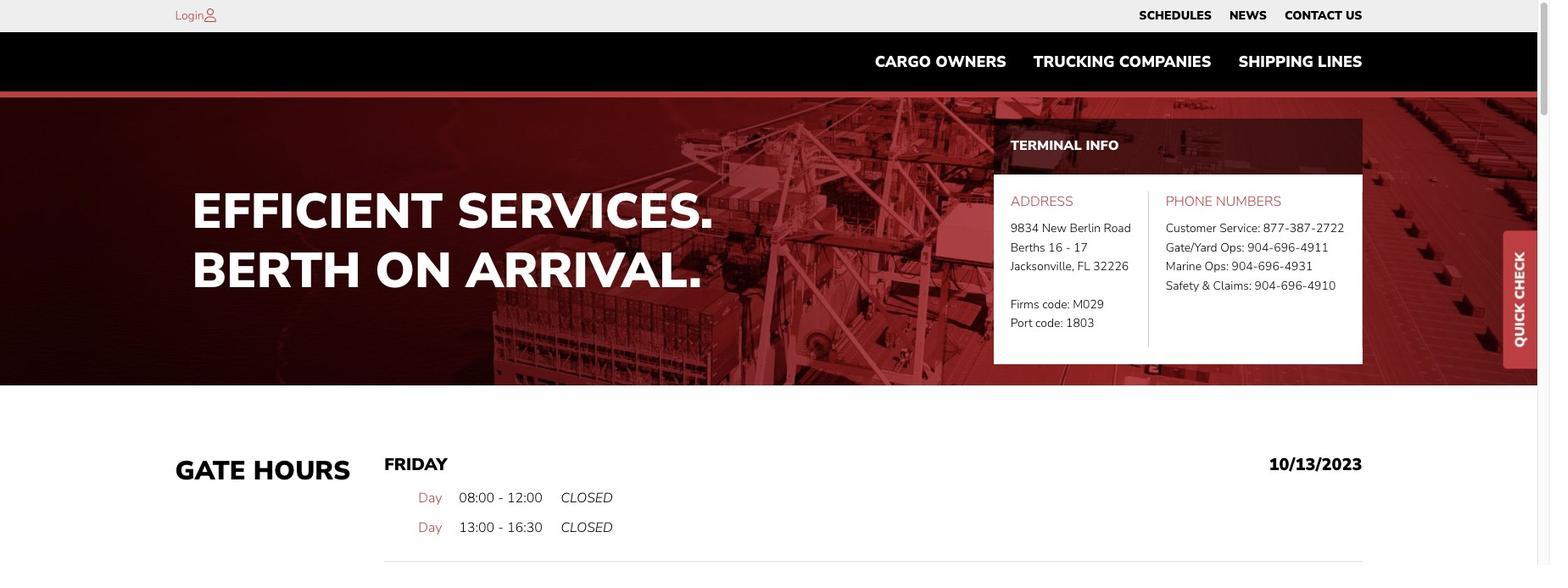 Task type: vqa. For each thing, say whether or not it's contained in the screenshot.
"Contact Us" "link"
yes



Task type: describe. For each thing, give the bounding box(es) containing it.
firms code:  m029 port code:  1803
[[1011, 297, 1105, 332]]

0 vertical spatial 696-
[[1274, 240, 1301, 256]]

m029
[[1073, 297, 1105, 313]]

trucking companies
[[1034, 52, 1212, 72]]

day for 13:00 - 16:30
[[418, 519, 442, 538]]

schedules
[[1140, 8, 1212, 24]]

gate hours
[[175, 454, 351, 489]]

- inside the 9834 new berlin road berths 16 - 17 jacksonville, fl 32226
[[1066, 240, 1071, 256]]

info
[[1086, 137, 1120, 155]]

efficient services. berth on arrival.
[[192, 179, 714, 305]]

0 vertical spatial ops:
[[1221, 240, 1245, 256]]

friday
[[385, 454, 447, 477]]

1 vertical spatial 904-
[[1232, 259, 1259, 275]]

32226
[[1094, 259, 1129, 275]]

- for 16:30
[[498, 519, 504, 538]]

9834 new berlin road berths 16 - 17 jacksonville, fl 32226
[[1011, 221, 1132, 275]]

services.
[[457, 179, 714, 246]]

user image
[[204, 8, 216, 22]]

terminal
[[1011, 137, 1082, 155]]

387-
[[1290, 221, 1317, 237]]

quick
[[1512, 303, 1530, 348]]

hours
[[253, 454, 351, 489]]

login link
[[175, 8, 204, 24]]

12:00
[[507, 489, 543, 508]]

contact us link
[[1285, 4, 1363, 28]]

10/13/2023
[[1270, 454, 1363, 477]]

safety
[[1166, 278, 1200, 294]]

4910
[[1308, 278, 1336, 294]]

0 vertical spatial code:
[[1043, 297, 1070, 313]]

shipping lines link
[[1225, 45, 1377, 79]]

shipping
[[1239, 52, 1314, 72]]

firms
[[1011, 297, 1040, 313]]

companies
[[1120, 52, 1212, 72]]

efficient
[[192, 179, 443, 246]]

08:00 - 12:00
[[459, 489, 543, 508]]

08:00
[[459, 489, 495, 508]]

us
[[1346, 8, 1363, 24]]

berth
[[192, 238, 361, 305]]

news
[[1230, 8, 1267, 24]]

&
[[1203, 278, 1211, 294]]

gate/yard
[[1166, 240, 1218, 256]]

jacksonville,
[[1011, 259, 1075, 275]]

customer
[[1166, 221, 1217, 237]]

4931
[[1285, 259, 1314, 275]]

terminal info
[[1011, 137, 1120, 155]]

on
[[375, 238, 452, 305]]

port
[[1011, 316, 1033, 332]]

phone numbers
[[1166, 192, 1282, 211]]

lines
[[1318, 52, 1363, 72]]

berths
[[1011, 240, 1046, 256]]

0 vertical spatial 904-
[[1248, 240, 1274, 256]]

gate
[[175, 454, 246, 489]]

cargo
[[875, 52, 932, 72]]

1 vertical spatial code:
[[1036, 316, 1063, 332]]

phone
[[1166, 192, 1213, 211]]

numbers
[[1217, 192, 1282, 211]]

road
[[1104, 221, 1132, 237]]

berlin
[[1070, 221, 1101, 237]]

16
[[1049, 240, 1063, 256]]

closed for 13:00 - 16:30
[[561, 519, 613, 538]]

- for 12:00
[[498, 489, 504, 508]]



Task type: locate. For each thing, give the bounding box(es) containing it.
cargo owners link
[[862, 45, 1020, 79]]

1 vertical spatial menu bar
[[862, 45, 1377, 79]]

1 vertical spatial -
[[498, 489, 504, 508]]

0 vertical spatial menu bar
[[1131, 4, 1372, 28]]

day down friday
[[418, 489, 442, 508]]

13:00 - 16:30
[[459, 519, 543, 538]]

1803
[[1066, 316, 1095, 332]]

trucking companies link
[[1020, 45, 1225, 79]]

16:30
[[507, 519, 543, 538]]

904- right claims:
[[1255, 278, 1282, 294]]

code:
[[1043, 297, 1070, 313], [1036, 316, 1063, 332]]

closed for 08:00 - 12:00
[[561, 489, 613, 508]]

9834
[[1011, 221, 1039, 237]]

- right '13:00'
[[498, 519, 504, 538]]

customer service: 877-387-2722 gate/yard ops: 904-696-4911 marine ops: 904-696-4931 safety & claims: 904-696-4910
[[1166, 221, 1345, 294]]

marine
[[1166, 259, 1202, 275]]

menu bar down schedules 'link'
[[862, 45, 1377, 79]]

2 day from the top
[[418, 519, 442, 538]]

closed
[[561, 489, 613, 508], [561, 519, 613, 538]]

contact
[[1285, 8, 1343, 24]]

service:
[[1220, 221, 1261, 237]]

2722
[[1317, 221, 1345, 237]]

0 vertical spatial closed
[[561, 489, 613, 508]]

ops: down service:
[[1221, 240, 1245, 256]]

menu bar containing schedules
[[1131, 4, 1372, 28]]

arrival.
[[466, 238, 702, 305]]

cargo owners
[[875, 52, 1007, 72]]

1 closed from the top
[[561, 489, 613, 508]]

quick check link
[[1504, 231, 1538, 369]]

shipping lines
[[1239, 52, 1363, 72]]

menu bar up shipping
[[1131, 4, 1372, 28]]

code: up 1803
[[1043, 297, 1070, 313]]

904- up claims:
[[1232, 259, 1259, 275]]

1 day from the top
[[418, 489, 442, 508]]

2 vertical spatial 696-
[[1282, 278, 1308, 294]]

ops: up &
[[1205, 259, 1229, 275]]

904- down 877-
[[1248, 240, 1274, 256]]

1 vertical spatial closed
[[561, 519, 613, 538]]

closed right "12:00"
[[561, 489, 613, 508]]

news link
[[1230, 4, 1267, 28]]

1 vertical spatial day
[[418, 519, 442, 538]]

1 vertical spatial 696-
[[1259, 259, 1285, 275]]

day
[[418, 489, 442, 508], [418, 519, 442, 538]]

2 closed from the top
[[561, 519, 613, 538]]

contact us
[[1285, 8, 1363, 24]]

ops:
[[1221, 240, 1245, 256], [1205, 259, 1229, 275]]

menu bar containing cargo owners
[[862, 45, 1377, 79]]

696-
[[1274, 240, 1301, 256], [1259, 259, 1285, 275], [1282, 278, 1308, 294]]

17
[[1074, 240, 1088, 256]]

4911
[[1301, 240, 1329, 256]]

closed right 16:30
[[561, 519, 613, 538]]

day left '13:00'
[[418, 519, 442, 538]]

fl
[[1078, 259, 1091, 275]]

trucking
[[1034, 52, 1115, 72]]

address
[[1011, 192, 1074, 211]]

claims:
[[1214, 278, 1252, 294]]

1 vertical spatial ops:
[[1205, 259, 1229, 275]]

menu bar
[[1131, 4, 1372, 28], [862, 45, 1377, 79]]

new
[[1042, 221, 1067, 237]]

day for 08:00 - 12:00
[[418, 489, 442, 508]]

- left 17
[[1066, 240, 1071, 256]]

quick check
[[1512, 252, 1530, 348]]

0 vertical spatial -
[[1066, 240, 1071, 256]]

owners
[[936, 52, 1007, 72]]

login
[[175, 8, 204, 24]]

13:00
[[459, 519, 495, 538]]

877-
[[1264, 221, 1290, 237]]

schedules link
[[1140, 4, 1212, 28]]

-
[[1066, 240, 1071, 256], [498, 489, 504, 508], [498, 519, 504, 538]]

- left "12:00"
[[498, 489, 504, 508]]

904-
[[1248, 240, 1274, 256], [1232, 259, 1259, 275], [1255, 278, 1282, 294]]

0 vertical spatial day
[[418, 489, 442, 508]]

check
[[1512, 252, 1530, 299]]

2 vertical spatial -
[[498, 519, 504, 538]]

code: right port
[[1036, 316, 1063, 332]]

2 vertical spatial 904-
[[1255, 278, 1282, 294]]



